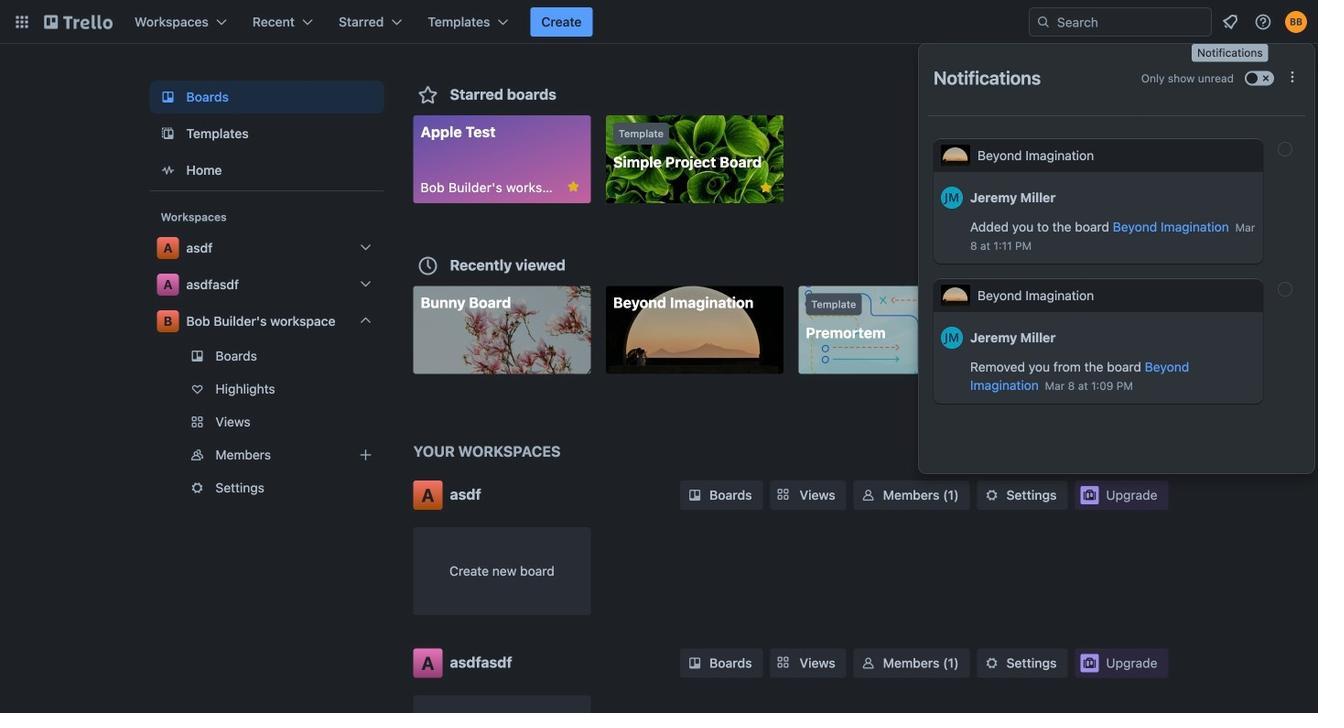 Task type: locate. For each thing, give the bounding box(es) containing it.
search image
[[1036, 15, 1051, 29]]

primary element
[[0, 0, 1318, 44]]

0 horizontal spatial sm image
[[686, 654, 704, 672]]

sm image
[[686, 486, 704, 504], [859, 486, 878, 504], [983, 486, 1001, 504], [859, 654, 878, 672]]

sm image
[[686, 654, 704, 672], [983, 654, 1001, 672]]

1 sm image from the left
[[686, 654, 704, 672]]

1 horizontal spatial sm image
[[983, 654, 1001, 672]]

tooltip
[[1192, 44, 1268, 62]]

home image
[[157, 159, 179, 181]]

click to unstar this board. it will be removed from your starred list. image
[[565, 179, 582, 195]]



Task type: describe. For each thing, give the bounding box(es) containing it.
back to home image
[[44, 7, 113, 37]]

open information menu image
[[1254, 13, 1272, 31]]

jeremy miller (jeremymiller198) image
[[941, 184, 963, 211]]

bob builder (bobbuilder40) image
[[1285, 11, 1307, 33]]

click to unstar this board. it will be removed from your starred list. image
[[758, 179, 774, 196]]

Search field
[[1051, 9, 1211, 35]]

2 sm image from the left
[[983, 654, 1001, 672]]

add image
[[355, 444, 377, 466]]

jeremy miller (jeremymiller198) image
[[941, 324, 963, 352]]

board image
[[157, 86, 179, 108]]

0 notifications image
[[1219, 11, 1241, 33]]

template board image
[[157, 123, 179, 145]]



Task type: vqa. For each thing, say whether or not it's contained in the screenshot.
"Open information menu" image
yes



